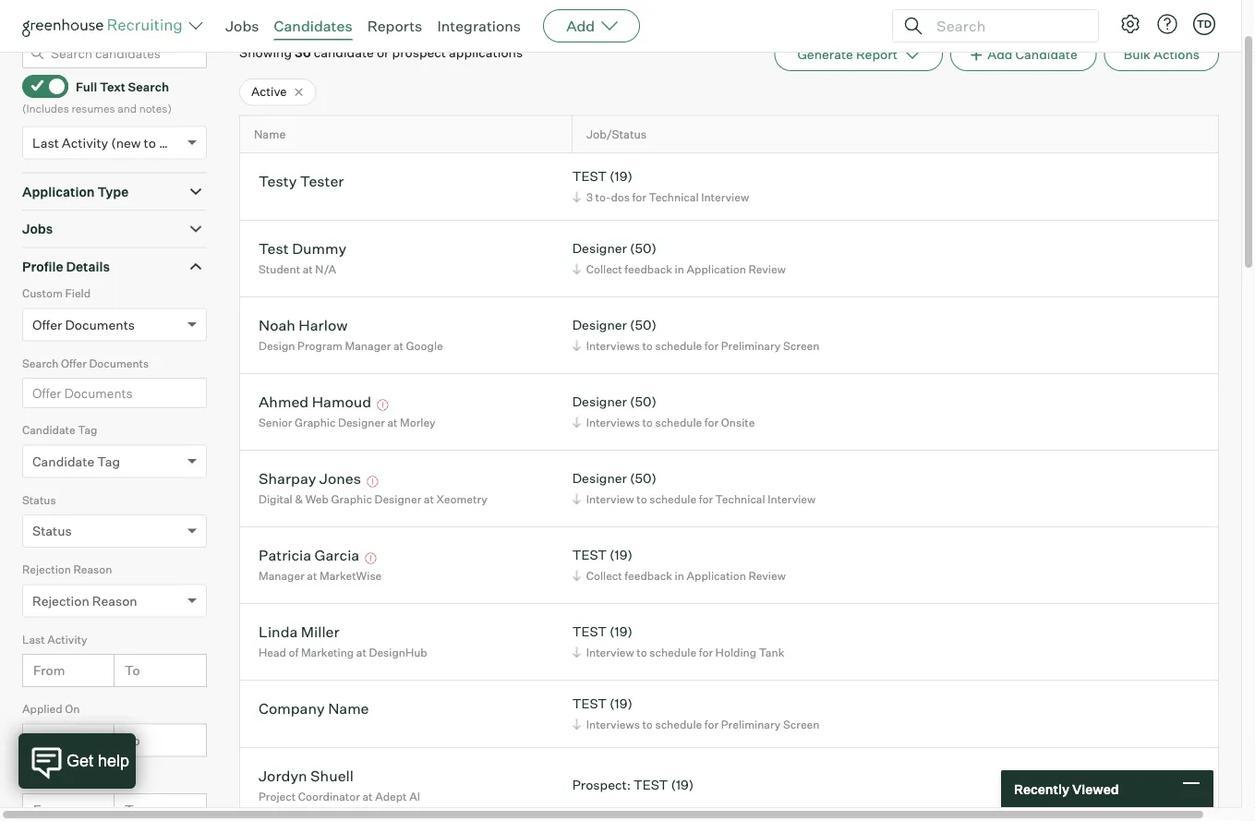 Task type: describe. For each thing, give the bounding box(es) containing it.
1 vertical spatial reason
[[92, 593, 137, 609]]

test dummy student at n/a
[[259, 239, 347, 276]]

interview to schedule for holding tank link
[[570, 644, 789, 662]]

tester
[[300, 172, 344, 190]]

preliminary for (50)
[[721, 339, 781, 353]]

offer inside custom field element
[[32, 317, 62, 333]]

1 vertical spatial status
[[32, 523, 72, 540]]

candidates link
[[274, 17, 353, 35]]

on for hired on
[[53, 772, 68, 786]]

schedule for designer (50) interviews to schedule for preliminary screen
[[655, 339, 702, 353]]

applications
[[449, 45, 523, 61]]

last activity (new to old) option
[[32, 135, 183, 151]]

review for (50)
[[749, 263, 786, 276]]

(50) for designer (50) interviews to schedule for onsite
[[630, 394, 657, 410]]

designer for designer (50) collect feedback in application review
[[572, 241, 627, 257]]

0 vertical spatial status
[[22, 493, 56, 507]]

full text search (includes resumes and notes)
[[22, 79, 172, 116]]

harlow
[[299, 316, 348, 335]]

text
[[100, 79, 126, 94]]

head
[[259, 646, 286, 660]]

tank
[[759, 646, 785, 660]]

0 vertical spatial candidate
[[1016, 47, 1078, 63]]

report
[[856, 47, 898, 63]]

interview inside test (19) 3 to-dos for technical interview
[[701, 190, 749, 204]]

interview inside "test (19) interview to schedule for holding tank"
[[586, 646, 634, 660]]

designer (50) collect feedback in application review
[[572, 241, 786, 276]]

1 vertical spatial graphic
[[331, 493, 372, 506]]

candidate reports are now available! apply filters and select "view in app" element
[[774, 39, 943, 72]]

testy tester
[[259, 172, 344, 190]]

for for test (19) interview to schedule for holding tank
[[699, 646, 713, 660]]

0 vertical spatial reason
[[73, 563, 112, 577]]

interviews for test (19) interviews to schedule for preliminary screen
[[586, 718, 640, 732]]

viewed
[[1072, 781, 1119, 797]]

designhub
[[369, 646, 427, 660]]

designer (50) interviews to schedule for preliminary screen
[[572, 317, 820, 353]]

from for hired
[[33, 802, 65, 819]]

xeometry
[[436, 493, 488, 506]]

schedule for designer (50) interview to schedule for technical interview
[[650, 493, 697, 506]]

candidates
[[274, 17, 353, 35]]

on for applied on
[[65, 703, 80, 717]]

custom field
[[22, 287, 91, 301]]

review for (19)
[[749, 569, 786, 583]]

prospect:
[[572, 777, 631, 793]]

last for last activity (new to old)
[[32, 135, 59, 151]]

candidate tag element
[[22, 422, 207, 492]]

1 vertical spatial rejection
[[32, 593, 89, 609]]

recently viewed
[[1014, 781, 1119, 797]]

marketing
[[301, 646, 354, 660]]

at inside linda miller head of marketing at designhub
[[356, 646, 367, 660]]

1 vertical spatial manager
[[259, 569, 305, 583]]

interview to schedule for technical interview link
[[570, 491, 820, 508]]

screen for (19)
[[783, 718, 820, 732]]

to for test (19) interviews to schedule for preliminary screen
[[642, 718, 653, 732]]

add candidate link
[[951, 39, 1097, 72]]

to for last activity (new to old)
[[144, 135, 156, 151]]

dos
[[611, 190, 630, 204]]

0 vertical spatial rejection reason
[[22, 563, 112, 577]]

details
[[66, 259, 110, 275]]

hired on
[[22, 772, 68, 786]]

company name
[[259, 699, 369, 718]]

test dummy link
[[259, 239, 347, 261]]

search inside full text search (includes resumes and notes)
[[128, 79, 169, 94]]

ahmed
[[259, 393, 309, 411]]

add for add candidate
[[988, 47, 1013, 63]]

senior graphic designer at morley
[[259, 416, 436, 430]]

1 vertical spatial candidate tag
[[32, 454, 120, 470]]

designer (50) interviews to schedule for onsite
[[572, 394, 755, 430]]

greenhouse recruiting image
[[22, 15, 188, 37]]

test
[[259, 239, 289, 258]]

from for last
[[33, 663, 65, 679]]

1 vertical spatial candidate
[[22, 424, 75, 438]]

1 vertical spatial documents
[[89, 357, 149, 371]]

garcia
[[315, 546, 359, 565]]

configure image
[[1120, 13, 1142, 35]]

test for test (19) interviews to schedule for preliminary screen
[[572, 696, 607, 712]]

ahmed hamoud
[[259, 393, 371, 411]]

showing 36 candidate or prospect applications
[[239, 45, 523, 61]]

digital & web graphic designer at xeometry
[[259, 493, 488, 506]]

feedback for (19)
[[625, 569, 673, 583]]

applied
[[22, 703, 62, 717]]

active
[[251, 85, 287, 99]]

at inside noah harlow design program manager at google
[[393, 339, 404, 353]]

status element
[[22, 492, 207, 561]]

(includes
[[22, 102, 69, 116]]

old)
[[159, 135, 183, 151]]

at inside test dummy student at n/a
[[303, 263, 313, 276]]

at left xeometry
[[424, 493, 434, 506]]

designer (50) interview to schedule for technical interview
[[572, 471, 816, 506]]

interviews to schedule for preliminary screen link for (19)
[[570, 716, 824, 734]]

td
[[1197, 18, 1212, 30]]

noah harlow link
[[259, 316, 348, 337]]

feedback for (50)
[[625, 263, 673, 276]]

resumes
[[71, 102, 115, 116]]

application type
[[22, 184, 129, 200]]

search offer documents
[[22, 357, 149, 371]]

offer documents
[[32, 317, 135, 333]]

interviews to schedule for onsite link
[[570, 414, 760, 432]]

prospect: test (19)
[[572, 777, 694, 793]]

1 horizontal spatial name
[[328, 699, 369, 718]]

screen for (50)
[[783, 339, 820, 353]]

&
[[295, 493, 303, 506]]

to for designer (50) interview to schedule for technical interview
[[637, 493, 647, 506]]

manager at marketwise
[[259, 569, 382, 583]]

collect for test
[[586, 569, 622, 583]]

1 vertical spatial jobs
[[22, 221, 53, 238]]

preliminary for (19)
[[721, 718, 781, 732]]

test (19) collect feedback in application review
[[572, 547, 786, 583]]

type
[[97, 184, 129, 200]]

0 vertical spatial graphic
[[295, 416, 336, 430]]

test (19) interview to schedule for holding tank
[[572, 624, 785, 660]]

recently
[[1014, 781, 1070, 797]]

collect feedback in application review link for (19)
[[570, 567, 791, 585]]

0 vertical spatial candidate tag
[[22, 424, 97, 438]]

generate report
[[798, 47, 898, 63]]

jobs link
[[225, 17, 259, 35]]

Search Offer Documents text field
[[22, 378, 207, 409]]

student
[[259, 263, 300, 276]]

bulk actions
[[1124, 47, 1200, 63]]

activity for last activity
[[47, 633, 87, 647]]

project
[[259, 790, 296, 804]]

(19) for test (19) 3 to-dos for technical interview
[[610, 169, 633, 185]]

Search text field
[[932, 12, 1082, 39]]

(new
[[111, 135, 141, 151]]

linda
[[259, 623, 298, 641]]

coordinator
[[298, 790, 360, 804]]

test for test (19) interview to schedule for holding tank
[[572, 624, 607, 640]]

dummy
[[292, 239, 347, 258]]

from for applied
[[33, 733, 65, 749]]

of
[[289, 646, 299, 660]]

(19) for test (19) collect feedback in application review
[[610, 547, 633, 564]]

interviews for designer (50) interviews to schedule for preliminary screen
[[586, 339, 640, 353]]

to for designer (50) interviews to schedule for onsite
[[642, 416, 653, 430]]



Task type: vqa. For each thing, say whether or not it's contained in the screenshot.
saved link
no



Task type: locate. For each thing, give the bounding box(es) containing it.
schedule left holding
[[650, 646, 697, 660]]

(50) inside designer (50) interviews to schedule for preliminary screen
[[630, 317, 657, 334]]

(50) down designer (50) collect feedback in application review in the top of the page
[[630, 317, 657, 334]]

1 vertical spatial feedback
[[625, 569, 673, 583]]

hamoud
[[312, 393, 371, 411]]

2 vertical spatial candidate
[[32, 454, 94, 470]]

google
[[406, 339, 443, 353]]

designer
[[572, 241, 627, 257], [572, 317, 627, 334], [572, 394, 627, 410], [338, 416, 385, 430], [572, 471, 627, 487], [375, 493, 421, 506]]

0 vertical spatial to
[[125, 663, 140, 679]]

0 vertical spatial name
[[254, 128, 286, 142]]

offer
[[32, 317, 62, 333], [61, 357, 87, 371]]

patricia garcia link
[[259, 546, 359, 567]]

search up notes)
[[128, 79, 169, 94]]

(50) for designer (50) interviews to schedule for preliminary screen
[[630, 317, 657, 334]]

2 vertical spatial to
[[125, 802, 140, 819]]

1 interviews to schedule for preliminary screen link from the top
[[570, 337, 824, 355]]

candidate
[[314, 45, 374, 61]]

testy tester link
[[259, 172, 344, 193]]

0 vertical spatial collect
[[586, 263, 622, 276]]

review
[[749, 263, 786, 276], [749, 569, 786, 583]]

interviews to schedule for preliminary screen link up designer (50) interviews to schedule for onsite
[[570, 337, 824, 355]]

manager right program
[[345, 339, 391, 353]]

feedback up "test (19) interview to schedule for holding tank"
[[625, 569, 673, 583]]

sharpay jones link
[[259, 469, 361, 491]]

interviews inside test (19) interviews to schedule for preliminary screen
[[586, 718, 640, 732]]

collect feedback in application review link for (50)
[[570, 261, 791, 278]]

interviews inside designer (50) interviews to schedule for onsite
[[586, 416, 640, 430]]

ai
[[409, 790, 420, 804]]

to inside "test (19) interview to schedule for holding tank"
[[637, 646, 647, 660]]

last activity (new to old)
[[32, 135, 183, 151]]

senior
[[259, 416, 292, 430]]

1 horizontal spatial technical
[[716, 493, 765, 506]]

to up prospect: test (19)
[[642, 718, 653, 732]]

schedule inside designer (50) interviews to schedule for onsite
[[655, 416, 702, 430]]

designer inside the designer (50) interview to schedule for technical interview
[[572, 471, 627, 487]]

0 vertical spatial rejection
[[22, 563, 71, 577]]

miller
[[301, 623, 340, 641]]

to up the designer (50) interview to schedule for technical interview at the bottom
[[642, 416, 653, 430]]

company name link
[[259, 699, 369, 721]]

candidate down search text box
[[1016, 47, 1078, 63]]

or
[[377, 45, 389, 61]]

to for applied on
[[125, 733, 140, 749]]

0 vertical spatial jobs
[[225, 17, 259, 35]]

test inside "test (19) interview to schedule for holding tank"
[[572, 624, 607, 640]]

from down applied on
[[33, 733, 65, 749]]

candidate
[[1016, 47, 1078, 63], [22, 424, 75, 438], [32, 454, 94, 470]]

program
[[298, 339, 343, 353]]

technical for (50)
[[716, 493, 765, 506]]

in up designer (50) interviews to schedule for preliminary screen
[[675, 263, 684, 276]]

documents inside custom field element
[[65, 317, 135, 333]]

for inside test (19) 3 to-dos for technical interview
[[632, 190, 647, 204]]

to inside designer (50) interviews to schedule for preliminary screen
[[642, 339, 653, 353]]

0 vertical spatial search
[[128, 79, 169, 94]]

interview
[[701, 190, 749, 204], [586, 493, 634, 506], [768, 493, 816, 506], [586, 646, 634, 660]]

(19) inside test (19) 3 to-dos for technical interview
[[610, 169, 633, 185]]

schedule up 'test (19) collect feedback in application review'
[[650, 493, 697, 506]]

2 collect feedback in application review link from the top
[[570, 567, 791, 585]]

designer for designer (50) interview to schedule for technical interview
[[572, 471, 627, 487]]

on right hired
[[53, 772, 68, 786]]

technical for (19)
[[649, 190, 699, 204]]

activity
[[62, 135, 108, 151], [47, 633, 87, 647]]

schedule inside the designer (50) interview to schedule for technical interview
[[650, 493, 697, 506]]

(19)
[[610, 169, 633, 185], [610, 547, 633, 564], [610, 624, 633, 640], [610, 696, 633, 712], [671, 777, 694, 793]]

(19) inside "test (19) interview to schedule for holding tank"
[[610, 624, 633, 640]]

1 vertical spatial add
[[988, 47, 1013, 63]]

rejection reason down status element
[[22, 563, 112, 577]]

sharpay jones has been in technical interview for more than 14 days image
[[364, 477, 381, 488]]

2 (50) from the top
[[630, 317, 657, 334]]

activity down rejection reason element
[[47, 633, 87, 647]]

last for last activity
[[22, 633, 45, 647]]

designer inside designer (50) interviews to schedule for preliminary screen
[[572, 317, 627, 334]]

1 horizontal spatial jobs
[[225, 17, 259, 35]]

0 vertical spatial technical
[[649, 190, 699, 204]]

application inside designer (50) collect feedback in application review
[[687, 263, 746, 276]]

for left holding
[[699, 646, 713, 660]]

for
[[632, 190, 647, 204], [705, 339, 719, 353], [705, 416, 719, 430], [699, 493, 713, 506], [699, 646, 713, 660], [705, 718, 719, 732]]

1 vertical spatial screen
[[783, 718, 820, 732]]

1 vertical spatial technical
[[716, 493, 765, 506]]

schedule down interview to schedule for holding tank link
[[655, 718, 702, 732]]

company
[[259, 699, 325, 718]]

2 review from the top
[[749, 569, 786, 583]]

1 vertical spatial last
[[22, 633, 45, 647]]

4 (50) from the top
[[630, 471, 657, 487]]

sharpay jones
[[259, 469, 361, 488]]

in inside designer (50) collect feedback in application review
[[675, 263, 684, 276]]

name down active
[[254, 128, 286, 142]]

designer for designer (50) interviews to schedule for onsite
[[572, 394, 627, 410]]

add inside "popup button"
[[566, 17, 595, 35]]

1 preliminary from the top
[[721, 339, 781, 353]]

0 vertical spatial in
[[675, 263, 684, 276]]

review inside 'test (19) collect feedback in application review'
[[749, 569, 786, 583]]

for inside test (19) interviews to schedule for preliminary screen
[[705, 718, 719, 732]]

1 interviews from the top
[[586, 339, 640, 353]]

for for designer (50) interview to schedule for technical interview
[[699, 493, 713, 506]]

for down holding
[[705, 718, 719, 732]]

application up "test (19) interview to schedule for holding tank"
[[687, 569, 746, 583]]

schedule inside test (19) interviews to schedule for preliminary screen
[[655, 718, 702, 732]]

schedule left onsite
[[655, 416, 702, 430]]

documents down field
[[65, 317, 135, 333]]

to-
[[595, 190, 611, 204]]

feedback inside designer (50) collect feedback in application review
[[625, 263, 673, 276]]

last activity
[[22, 633, 87, 647]]

1 vertical spatial interviews
[[586, 416, 640, 430]]

(50) inside the designer (50) interview to schedule for technical interview
[[630, 471, 657, 487]]

0 horizontal spatial manager
[[259, 569, 305, 583]]

(50) inside designer (50) interviews to schedule for onsite
[[630, 394, 657, 410]]

1 in from the top
[[675, 263, 684, 276]]

test (19) interviews to schedule for preliminary screen
[[572, 696, 820, 732]]

2 screen from the top
[[783, 718, 820, 732]]

1 vertical spatial preliminary
[[721, 718, 781, 732]]

1 collect from the top
[[586, 263, 622, 276]]

at right the marketing
[[356, 646, 367, 660]]

technical inside test (19) 3 to-dos for technical interview
[[649, 190, 699, 204]]

(50)
[[630, 241, 657, 257], [630, 317, 657, 334], [630, 394, 657, 410], [630, 471, 657, 487]]

in
[[675, 263, 684, 276], [675, 569, 684, 583]]

2 vertical spatial application
[[687, 569, 746, 583]]

for for test (19) 3 to-dos for technical interview
[[632, 190, 647, 204]]

collect for designer
[[586, 263, 622, 276]]

rejection
[[22, 563, 71, 577], [32, 593, 89, 609]]

1 vertical spatial collect
[[586, 569, 622, 583]]

in up "test (19) interview to schedule for holding tank"
[[675, 569, 684, 583]]

jobs up 'showing' in the top left of the page
[[225, 17, 259, 35]]

2 interviews to schedule for preliminary screen link from the top
[[570, 716, 824, 734]]

candidate down 'search offer documents' 'text box'
[[22, 424, 75, 438]]

1 horizontal spatial search
[[128, 79, 169, 94]]

search
[[128, 79, 169, 94], [22, 357, 59, 371]]

1 to from the top
[[125, 663, 140, 679]]

interviews to schedule for preliminary screen link down interview to schedule for holding tank link
[[570, 716, 824, 734]]

candidate tag up status element
[[32, 454, 120, 470]]

0 horizontal spatial add
[[566, 17, 595, 35]]

add button
[[543, 9, 640, 42]]

0 vertical spatial from
[[33, 663, 65, 679]]

test for test (19) 3 to-dos for technical interview
[[572, 169, 607, 185]]

1 vertical spatial on
[[53, 772, 68, 786]]

2 from from the top
[[33, 733, 65, 749]]

feedback down 3 to-dos for technical interview link
[[625, 263, 673, 276]]

designer inside designer (50) collect feedback in application review
[[572, 241, 627, 257]]

preliminary down holding
[[721, 718, 781, 732]]

holding
[[716, 646, 757, 660]]

application up designer (50) interviews to schedule for preliminary screen
[[687, 263, 746, 276]]

designer for designer (50) interviews to schedule for preliminary screen
[[572, 317, 627, 334]]

td button
[[1193, 13, 1216, 35]]

0 vertical spatial interviews
[[586, 339, 640, 353]]

search down offer documents
[[22, 357, 59, 371]]

36
[[295, 45, 311, 61]]

to inside test (19) interviews to schedule for preliminary screen
[[642, 718, 653, 732]]

(50) for designer (50) collect feedback in application review
[[630, 241, 657, 257]]

1 vertical spatial in
[[675, 569, 684, 583]]

to for test (19) interview to schedule for holding tank
[[637, 646, 647, 660]]

at left "n/a"
[[303, 263, 313, 276]]

test inside 'test (19) collect feedback in application review'
[[572, 547, 607, 564]]

0 horizontal spatial name
[[254, 128, 286, 142]]

ahmed hamoud link
[[259, 393, 371, 414]]

web
[[305, 493, 329, 506]]

adept
[[375, 790, 407, 804]]

for inside designer (50) interviews to schedule for preliminary screen
[[705, 339, 719, 353]]

schedule up designer (50) interviews to schedule for onsite
[[655, 339, 702, 353]]

to for designer (50) interviews to schedule for preliminary screen
[[642, 339, 653, 353]]

1 vertical spatial activity
[[47, 633, 87, 647]]

to for last activity
[[125, 663, 140, 679]]

0 vertical spatial add
[[566, 17, 595, 35]]

custom field element
[[22, 285, 207, 355]]

at down ahmed hamoud has been in onsite for more than 21 days image
[[387, 416, 398, 430]]

noah
[[259, 316, 295, 335]]

0 horizontal spatial technical
[[649, 190, 699, 204]]

(50) inside designer (50) collect feedback in application review
[[630, 241, 657, 257]]

0 vertical spatial screen
[[783, 339, 820, 353]]

application for designer (50)
[[687, 263, 746, 276]]

interviews to schedule for preliminary screen link for (50)
[[570, 337, 824, 355]]

0 vertical spatial last
[[32, 135, 59, 151]]

ahmed hamoud has been in onsite for more than 21 days image
[[375, 400, 391, 411]]

preliminary inside test (19) interviews to schedule for preliminary screen
[[721, 718, 781, 732]]

manager
[[345, 339, 391, 353], [259, 569, 305, 583]]

at down patricia garcia link
[[307, 569, 317, 583]]

at left adept
[[363, 790, 373, 804]]

technical inside the designer (50) interview to schedule for technical interview
[[716, 493, 765, 506]]

tag down 'search offer documents' 'text box'
[[78, 424, 97, 438]]

prospect
[[392, 45, 446, 61]]

1 from from the top
[[33, 663, 65, 679]]

status down candidate tag element
[[22, 493, 56, 507]]

1 vertical spatial interviews to schedule for preliminary screen link
[[570, 716, 824, 734]]

3 from from the top
[[33, 802, 65, 819]]

profile details
[[22, 259, 110, 275]]

screen inside test (19) interviews to schedule for preliminary screen
[[783, 718, 820, 732]]

for up designer (50) interviews to schedule for onsite
[[705, 339, 719, 353]]

documents up 'search offer documents' 'text box'
[[89, 357, 149, 371]]

to up designer (50) interviews to schedule for onsite
[[642, 339, 653, 353]]

1 screen from the top
[[783, 339, 820, 353]]

feedback inside 'test (19) collect feedback in application review'
[[625, 569, 673, 583]]

to up test (19) interviews to schedule for preliminary screen
[[637, 646, 647, 660]]

offer documents option
[[32, 317, 135, 333]]

for right dos
[[632, 190, 647, 204]]

for for test (19) interviews to schedule for preliminary screen
[[705, 718, 719, 732]]

technical right dos
[[649, 190, 699, 204]]

reports link
[[367, 17, 423, 35]]

1 horizontal spatial manager
[[345, 339, 391, 353]]

1 review from the top
[[749, 263, 786, 276]]

(50) up the interviews to schedule for onsite 'link' in the bottom of the page
[[630, 394, 657, 410]]

(19) for test (19) interviews to schedule for preliminary screen
[[610, 696, 633, 712]]

in for (19)
[[675, 569, 684, 583]]

collect inside 'test (19) collect feedback in application review'
[[586, 569, 622, 583]]

last down (includes
[[32, 135, 59, 151]]

for left onsite
[[705, 416, 719, 430]]

from down last activity
[[33, 663, 65, 679]]

3 to-dos for technical interview link
[[570, 189, 754, 206]]

jordyn shuell link
[[259, 767, 354, 788]]

0 vertical spatial activity
[[62, 135, 108, 151]]

jordyn
[[259, 767, 307, 785]]

showing
[[239, 45, 292, 61]]

candidate up status element
[[32, 454, 94, 470]]

schedule
[[655, 339, 702, 353], [655, 416, 702, 430], [650, 493, 697, 506], [650, 646, 697, 660], [655, 718, 702, 732]]

0 vertical spatial feedback
[[625, 263, 673, 276]]

tag up status element
[[97, 454, 120, 470]]

for for designer (50) interviews to schedule for onsite
[[705, 416, 719, 430]]

1 feedback from the top
[[625, 263, 673, 276]]

for inside designer (50) interviews to schedule for onsite
[[705, 416, 719, 430]]

linda miller head of marketing at designhub
[[259, 623, 427, 660]]

2 interviews from the top
[[586, 416, 640, 430]]

add
[[566, 17, 595, 35], [988, 47, 1013, 63]]

1 vertical spatial application
[[687, 263, 746, 276]]

collect feedback in application review link
[[570, 261, 791, 278], [570, 567, 791, 585]]

application for test (19)
[[687, 569, 746, 583]]

graphic
[[295, 416, 336, 430], [331, 493, 372, 506]]

at left google
[[393, 339, 404, 353]]

to inside designer (50) interviews to schedule for onsite
[[642, 416, 653, 430]]

2 to from the top
[[125, 733, 140, 749]]

to inside the designer (50) interview to schedule for technical interview
[[637, 493, 647, 506]]

1 vertical spatial tag
[[97, 454, 120, 470]]

checkmark image
[[30, 80, 44, 93]]

schedule inside designer (50) interviews to schedule for preliminary screen
[[655, 339, 702, 353]]

n/a
[[315, 263, 336, 276]]

preliminary up onsite
[[721, 339, 781, 353]]

for inside "test (19) interview to schedule for holding tank"
[[699, 646, 713, 660]]

graphic down ahmed hamoud link at the left of page
[[295, 416, 336, 430]]

interviews inside designer (50) interviews to schedule for preliminary screen
[[586, 339, 640, 353]]

1 vertical spatial search
[[22, 357, 59, 371]]

0 vertical spatial application
[[22, 184, 95, 200]]

application left type
[[22, 184, 95, 200]]

(19) inside 'test (19) collect feedback in application review'
[[610, 547, 633, 564]]

in for (50)
[[675, 263, 684, 276]]

hired
[[22, 772, 51, 786]]

test for test (19) collect feedback in application review
[[572, 547, 607, 564]]

at inside jordyn shuell project coordinator at adept ai
[[363, 790, 373, 804]]

0 vertical spatial collect feedback in application review link
[[570, 261, 791, 278]]

jobs up the profile
[[22, 221, 53, 238]]

1 vertical spatial from
[[33, 733, 65, 749]]

patricia
[[259, 546, 311, 565]]

2 preliminary from the top
[[721, 718, 781, 732]]

review inside designer (50) collect feedback in application review
[[749, 263, 786, 276]]

feedback
[[625, 263, 673, 276], [625, 569, 673, 583]]

to up 'test (19) collect feedback in application review'
[[637, 493, 647, 506]]

0 vertical spatial interviews to schedule for preliminary screen link
[[570, 337, 824, 355]]

collect feedback in application review link up designer (50) interviews to schedule for preliminary screen
[[570, 261, 791, 278]]

2 vertical spatial interviews
[[586, 718, 640, 732]]

generate report button
[[774, 39, 943, 72]]

1 vertical spatial name
[[328, 699, 369, 718]]

to left the old)
[[144, 135, 156, 151]]

(19) for test (19) interview to schedule for holding tank
[[610, 624, 633, 640]]

3
[[586, 190, 593, 204]]

1 vertical spatial rejection reason
[[32, 593, 137, 609]]

schedule for designer (50) interviews to schedule for onsite
[[655, 416, 702, 430]]

2 in from the top
[[675, 569, 684, 583]]

patricia garcia
[[259, 546, 359, 565]]

0 vertical spatial on
[[65, 703, 80, 717]]

1 vertical spatial collect feedback in application review link
[[570, 567, 791, 585]]

for up 'test (19) collect feedback in application review'
[[699, 493, 713, 506]]

activity for last activity (new to old)
[[62, 135, 108, 151]]

sharpay
[[259, 469, 316, 488]]

1 (50) from the top
[[630, 241, 657, 257]]

technical down onsite
[[716, 493, 765, 506]]

0 vertical spatial tag
[[78, 424, 97, 438]]

3 (50) from the top
[[630, 394, 657, 410]]

to for hired on
[[125, 802, 140, 819]]

for for designer (50) interviews to schedule for preliminary screen
[[705, 339, 719, 353]]

0 vertical spatial manager
[[345, 339, 391, 353]]

for inside the designer (50) interview to schedule for technical interview
[[699, 493, 713, 506]]

test inside test (19) 3 to-dos for technical interview
[[572, 169, 607, 185]]

(19) inside test (19) interviews to schedule for preliminary screen
[[610, 696, 633, 712]]

offer down offer documents
[[61, 357, 87, 371]]

manager down patricia
[[259, 569, 305, 583]]

schedule for test (19) interview to schedule for holding tank
[[650, 646, 697, 660]]

from down the "hired on" at the bottom
[[33, 802, 65, 819]]

rejection reason up last activity
[[32, 593, 137, 609]]

(50) for designer (50) interview to schedule for technical interview
[[630, 471, 657, 487]]

0 horizontal spatial search
[[22, 357, 59, 371]]

design
[[259, 339, 295, 353]]

collect inside designer (50) collect feedback in application review
[[586, 263, 622, 276]]

status up rejection reason element
[[32, 523, 72, 540]]

in inside 'test (19) collect feedback in application review'
[[675, 569, 684, 583]]

screen inside designer (50) interviews to schedule for preliminary screen
[[783, 339, 820, 353]]

last up 'applied'
[[22, 633, 45, 647]]

graphic down the jones at the left of the page
[[331, 493, 372, 506]]

name right company
[[328, 699, 369, 718]]

interviews for designer (50) interviews to schedule for onsite
[[586, 416, 640, 430]]

on right 'applied'
[[65, 703, 80, 717]]

designer inside designer (50) interviews to schedule for onsite
[[572, 394, 627, 410]]

schedule for test (19) interviews to schedule for preliminary screen
[[655, 718, 702, 732]]

last
[[32, 135, 59, 151], [22, 633, 45, 647]]

1 vertical spatial to
[[125, 733, 140, 749]]

0 vertical spatial preliminary
[[721, 339, 781, 353]]

2 feedback from the top
[[625, 569, 673, 583]]

offer down custom
[[32, 317, 62, 333]]

manager inside noah harlow design program manager at google
[[345, 339, 391, 353]]

0 horizontal spatial jobs
[[22, 221, 53, 238]]

jones
[[319, 469, 361, 488]]

applied on
[[22, 703, 80, 717]]

from
[[33, 663, 65, 679], [33, 733, 65, 749], [33, 802, 65, 819]]

test inside test (19) interviews to schedule for preliminary screen
[[572, 696, 607, 712]]

3 interviews from the top
[[586, 718, 640, 732]]

collect feedback in application review link up "test (19) interview to schedule for holding tank"
[[570, 567, 791, 585]]

1 horizontal spatial add
[[988, 47, 1013, 63]]

jordyn shuell project coordinator at adept ai
[[259, 767, 420, 804]]

3 to from the top
[[125, 802, 140, 819]]

1 vertical spatial review
[[749, 569, 786, 583]]

activity down the resumes
[[62, 135, 108, 151]]

0 vertical spatial offer
[[32, 317, 62, 333]]

rejection reason element
[[22, 561, 207, 631]]

patricia garcia has been in application review for more than 5 days image
[[363, 553, 379, 565]]

td button
[[1190, 9, 1219, 39]]

2 collect from the top
[[586, 569, 622, 583]]

schedule inside "test (19) interview to schedule for holding tank"
[[650, 646, 697, 660]]

technical
[[649, 190, 699, 204], [716, 493, 765, 506]]

1 vertical spatial offer
[[61, 357, 87, 371]]

shuell
[[310, 767, 354, 785]]

(50) down 3 to-dos for technical interview link
[[630, 241, 657, 257]]

0 vertical spatial review
[[749, 263, 786, 276]]

2 vertical spatial from
[[33, 802, 65, 819]]

(50) up interview to schedule for technical interview link
[[630, 471, 657, 487]]

0 vertical spatial documents
[[65, 317, 135, 333]]

Search candidates field
[[22, 39, 207, 69]]

documents
[[65, 317, 135, 333], [89, 357, 149, 371]]

notes)
[[139, 102, 172, 116]]

1 collect feedback in application review link from the top
[[570, 261, 791, 278]]

preliminary inside designer (50) interviews to schedule for preliminary screen
[[721, 339, 781, 353]]

bulk actions link
[[1105, 39, 1219, 72]]

bulk
[[1124, 47, 1151, 63]]

tag
[[78, 424, 97, 438], [97, 454, 120, 470]]

add for add
[[566, 17, 595, 35]]

application inside 'test (19) collect feedback in application review'
[[687, 569, 746, 583]]

add candidate
[[988, 47, 1078, 63]]

candidate tag down 'search offer documents' 'text box'
[[22, 424, 97, 438]]



